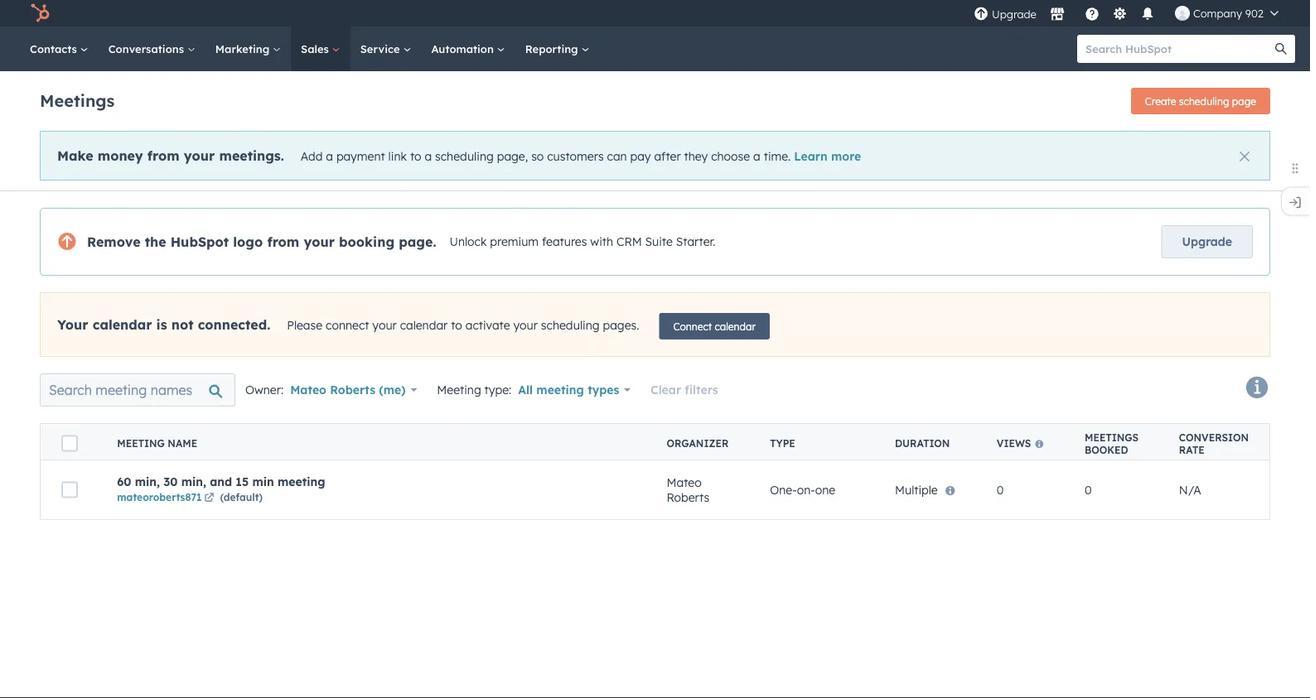 Task type: describe. For each thing, give the bounding box(es) containing it.
connect calendar
[[673, 320, 756, 333]]

search image
[[1275, 43, 1287, 55]]

Search HubSpot search field
[[1077, 35, 1280, 63]]

page
[[1232, 95, 1256, 107]]

calendar for connect
[[715, 320, 756, 333]]

meetings.
[[219, 147, 284, 164]]

type
[[770, 438, 795, 450]]

roberts for mateo roberts
[[667, 490, 709, 505]]

automation link
[[421, 27, 515, 71]]

1 vertical spatial from
[[267, 234, 299, 250]]

marketing link
[[205, 27, 291, 71]]

duration
[[895, 438, 950, 450]]

suite
[[645, 235, 673, 249]]

and
[[210, 475, 232, 489]]

2 min, from the left
[[181, 475, 206, 489]]

1 min, from the left
[[135, 475, 160, 489]]

make money from your meetings. alert
[[40, 131, 1270, 181]]

create scheduling page
[[1145, 95, 1256, 107]]

mateo roberts (me)
[[290, 383, 406, 397]]

page,
[[497, 149, 528, 163]]

calendar for your
[[93, 316, 152, 333]]

on-
[[797, 483, 815, 497]]

unlock
[[450, 235, 487, 249]]

menu containing company 902
[[972, 0, 1290, 27]]

contacts link
[[20, 27, 98, 71]]

help image
[[1085, 7, 1099, 22]]

service
[[360, 42, 403, 56]]

service link
[[350, 27, 421, 71]]

(me)
[[379, 383, 406, 397]]

meeting type:
[[437, 383, 511, 397]]

902
[[1245, 6, 1264, 20]]

one-
[[770, 483, 797, 497]]

payment
[[336, 149, 385, 163]]

page.
[[399, 234, 436, 250]]

min
[[252, 475, 274, 489]]

60
[[117, 475, 131, 489]]

mateoroberts871 link
[[117, 491, 217, 506]]

types
[[588, 383, 619, 397]]

time.
[[764, 149, 791, 163]]

company 902
[[1193, 6, 1264, 20]]

sales link
[[291, 27, 350, 71]]

organizer
[[667, 438, 729, 450]]

multiple
[[895, 483, 938, 497]]

conversion
[[1179, 431, 1249, 444]]

your right connect
[[372, 318, 397, 332]]

3 a from the left
[[753, 149, 760, 163]]

mateo roberts
[[667, 476, 709, 505]]

mateo for mateo roberts (me)
[[290, 383, 326, 397]]

after
[[654, 149, 681, 163]]

scheduling inside create scheduling page button
[[1179, 95, 1229, 107]]

the
[[145, 234, 166, 250]]

30
[[163, 475, 178, 489]]

notifications button
[[1133, 0, 1162, 27]]

all meeting types
[[518, 383, 619, 397]]

rate
[[1179, 444, 1205, 456]]

meetings booked
[[1085, 431, 1139, 456]]

choose
[[711, 149, 750, 163]]

2 a from the left
[[425, 149, 432, 163]]

hubspot image
[[30, 3, 50, 23]]

upgrade image
[[974, 7, 988, 22]]

clear filters button
[[651, 380, 718, 400]]

logo
[[233, 234, 263, 250]]

owner:
[[245, 383, 283, 397]]

learn
[[794, 149, 828, 163]]

1 vertical spatial upgrade
[[1182, 234, 1232, 249]]

can
[[607, 149, 627, 163]]

learn more link
[[794, 149, 861, 163]]

meeting name
[[117, 438, 197, 450]]

settings image
[[1112, 7, 1127, 22]]

your right activate
[[513, 318, 538, 332]]

unlock premium features with crm suite starter.
[[450, 235, 715, 249]]

upgrade inside menu
[[992, 7, 1037, 21]]

upgrade link
[[1161, 225, 1253, 259]]

clear filters
[[651, 383, 718, 397]]

1 vertical spatial meeting
[[278, 475, 325, 489]]

link
[[388, 149, 407, 163]]

meeting for meeting type:
[[437, 383, 481, 397]]

15
[[236, 475, 249, 489]]

activate
[[465, 318, 510, 332]]

reporting
[[525, 42, 581, 56]]

all
[[518, 383, 533, 397]]

search button
[[1267, 35, 1295, 63]]

please connect your calendar to activate your scheduling pages.
[[287, 318, 639, 332]]

company 902 button
[[1165, 0, 1288, 27]]

crm
[[616, 235, 642, 249]]

remove the hubspot logo from your booking page.
[[87, 234, 436, 250]]

marketing
[[215, 42, 273, 56]]

link opens in a new window image
[[204, 493, 214, 503]]

one
[[815, 483, 835, 497]]

clear
[[651, 383, 681, 397]]



Task type: locate. For each thing, give the bounding box(es) containing it.
meetings inside banner
[[40, 90, 115, 111]]

to for calendar
[[451, 318, 462, 332]]

calendar
[[93, 316, 152, 333], [400, 318, 448, 332], [715, 320, 756, 333]]

0 vertical spatial upgrade
[[992, 7, 1037, 21]]

min, up mateoroberts871
[[135, 475, 160, 489]]

calendar right connect
[[715, 320, 756, 333]]

calendar inside button
[[715, 320, 756, 333]]

0 vertical spatial from
[[147, 147, 180, 164]]

meetings for meetings booked
[[1085, 431, 1139, 444]]

your calendar is not connected.
[[57, 316, 270, 333]]

1 horizontal spatial from
[[267, 234, 299, 250]]

so
[[531, 149, 544, 163]]

conversion rate
[[1179, 431, 1249, 456]]

meeting up 60
[[117, 438, 165, 450]]

1 a from the left
[[326, 149, 333, 163]]

customers
[[547, 149, 604, 163]]

notifications image
[[1140, 7, 1155, 22]]

1 horizontal spatial to
[[451, 318, 462, 332]]

a
[[326, 149, 333, 163], [425, 149, 432, 163], [753, 149, 760, 163]]

upgrade
[[992, 7, 1037, 21], [1182, 234, 1232, 249]]

mateo inside mateo roberts
[[667, 476, 702, 490]]

hubspot
[[170, 234, 229, 250]]

starter.
[[676, 235, 715, 249]]

meetings
[[40, 90, 115, 111], [1085, 431, 1139, 444]]

0 horizontal spatial roberts
[[330, 383, 375, 397]]

remove
[[87, 234, 140, 250]]

automation
[[431, 42, 497, 56]]

mateo roberts (me) button
[[290, 379, 417, 402]]

scheduling
[[1179, 95, 1229, 107], [435, 149, 494, 163], [541, 318, 600, 332]]

0 horizontal spatial a
[[326, 149, 333, 163]]

please
[[287, 318, 322, 332]]

scheduling left pages.
[[541, 318, 600, 332]]

scheduling left page,
[[435, 149, 494, 163]]

0 horizontal spatial from
[[147, 147, 180, 164]]

from right "logo" on the top left of the page
[[267, 234, 299, 250]]

a right link
[[425, 149, 432, 163]]

name
[[168, 438, 197, 450]]

1 horizontal spatial upgrade
[[1182, 234, 1232, 249]]

your left the meetings.
[[184, 147, 215, 164]]

connected.
[[198, 316, 270, 333]]

connect
[[326, 318, 369, 332]]

0 horizontal spatial 0
[[997, 483, 1004, 497]]

0 vertical spatial meetings
[[40, 90, 115, 111]]

money
[[98, 147, 143, 164]]

1 horizontal spatial meeting
[[536, 383, 584, 397]]

roberts inside popup button
[[330, 383, 375, 397]]

2 vertical spatial scheduling
[[541, 318, 600, 332]]

conversations
[[108, 42, 187, 56]]

from right money
[[147, 147, 180, 164]]

0 horizontal spatial min,
[[135, 475, 160, 489]]

to left activate
[[451, 318, 462, 332]]

mateo down organizer
[[667, 476, 702, 490]]

0 horizontal spatial meeting
[[117, 438, 165, 450]]

pages.
[[603, 318, 639, 332]]

1 vertical spatial mateo
[[667, 476, 702, 490]]

60 min, 30 min, and 15 min meeting
[[117, 475, 325, 489]]

your
[[57, 316, 88, 333]]

0 vertical spatial mateo
[[290, 383, 326, 397]]

0 horizontal spatial scheduling
[[435, 149, 494, 163]]

meetings left 'rate' in the right of the page
[[1085, 431, 1139, 444]]

type:
[[484, 383, 511, 397]]

0 horizontal spatial meeting
[[278, 475, 325, 489]]

settings link
[[1109, 5, 1130, 22]]

1 vertical spatial scheduling
[[435, 149, 494, 163]]

meeting for meeting name
[[117, 438, 165, 450]]

mateo
[[290, 383, 326, 397], [667, 476, 702, 490]]

make money from your meetings.
[[57, 147, 284, 164]]

1 horizontal spatial roberts
[[667, 490, 709, 505]]

0 horizontal spatial mateo
[[290, 383, 326, 397]]

menu
[[972, 0, 1290, 27]]

0 horizontal spatial upgrade
[[992, 7, 1037, 21]]

scheduling inside make money from your meetings. alert
[[435, 149, 494, 163]]

0 vertical spatial roberts
[[330, 383, 375, 397]]

mateoroberts871
[[117, 491, 202, 503]]

is
[[156, 316, 167, 333]]

1 horizontal spatial min,
[[181, 475, 206, 489]]

meeting inside popup button
[[536, 383, 584, 397]]

Search meeting names search field
[[40, 374, 235, 407]]

0 down the views
[[997, 483, 1004, 497]]

with
[[590, 235, 613, 249]]

to right link
[[410, 149, 421, 163]]

marketplaces image
[[1050, 7, 1065, 22]]

meeting right "all" at the left
[[536, 383, 584, 397]]

1 vertical spatial meeting
[[117, 438, 165, 450]]

1 horizontal spatial mateo
[[667, 476, 702, 490]]

2 horizontal spatial calendar
[[715, 320, 756, 333]]

add
[[301, 149, 323, 163]]

0 vertical spatial to
[[410, 149, 421, 163]]

meeting right min
[[278, 475, 325, 489]]

2 horizontal spatial scheduling
[[1179, 95, 1229, 107]]

0 vertical spatial meeting
[[437, 383, 481, 397]]

meetings for meetings
[[40, 90, 115, 111]]

create
[[1145, 95, 1176, 107]]

0 horizontal spatial to
[[410, 149, 421, 163]]

calendar left activate
[[400, 318, 448, 332]]

min, up link opens in a new window image
[[181, 475, 206, 489]]

premium
[[490, 235, 539, 249]]

1 horizontal spatial a
[[425, 149, 432, 163]]

(default) button
[[220, 489, 263, 504]]

2 horizontal spatial a
[[753, 149, 760, 163]]

a left time.
[[753, 149, 760, 163]]

mateo inside popup button
[[290, 383, 326, 397]]

1 horizontal spatial calendar
[[400, 318, 448, 332]]

your left booking
[[304, 234, 335, 250]]

1 vertical spatial to
[[451, 318, 462, 332]]

0 horizontal spatial meetings
[[40, 90, 115, 111]]

1 horizontal spatial 0
[[1085, 483, 1092, 497]]

hubspot link
[[20, 3, 62, 23]]

meeting left the type:
[[437, 383, 481, 397]]

create scheduling page button
[[1131, 88, 1270, 114]]

marketplaces button
[[1040, 0, 1075, 27]]

(default)
[[220, 491, 263, 503]]

to for link
[[410, 149, 421, 163]]

roberts for mateo roberts (me)
[[330, 383, 375, 397]]

calendar left is
[[93, 316, 152, 333]]

0 horizontal spatial calendar
[[93, 316, 152, 333]]

close image
[[1240, 152, 1250, 162]]

0 vertical spatial scheduling
[[1179, 95, 1229, 107]]

connect calendar button
[[659, 313, 770, 340]]

meeting
[[437, 383, 481, 397], [117, 438, 165, 450]]

your inside alert
[[184, 147, 215, 164]]

make
[[57, 147, 93, 164]]

1 vertical spatial roberts
[[667, 490, 709, 505]]

views
[[997, 438, 1031, 450]]

more
[[831, 149, 861, 163]]

meetings down contacts link
[[40, 90, 115, 111]]

they
[[684, 149, 708, 163]]

all meeting types button
[[518, 379, 631, 402]]

link opens in a new window image
[[204, 491, 214, 506]]

company
[[1193, 6, 1242, 20]]

1 horizontal spatial scheduling
[[541, 318, 600, 332]]

1 vertical spatial meetings
[[1085, 431, 1139, 444]]

roberts down organizer
[[667, 490, 709, 505]]

filters
[[685, 383, 718, 397]]

n/a
[[1179, 483, 1201, 497]]

from inside make money from your meetings. alert
[[147, 147, 180, 164]]

reporting link
[[515, 27, 599, 71]]

mateo for mateo roberts
[[667, 476, 702, 490]]

1 0 from the left
[[997, 483, 1004, 497]]

0 vertical spatial meeting
[[536, 383, 584, 397]]

mateo right owner: on the left of page
[[290, 383, 326, 397]]

page section element
[[0, 71, 1310, 191]]

sales
[[301, 42, 332, 56]]

0 down booked
[[1085, 483, 1092, 497]]

a right add
[[326, 149, 333, 163]]

from
[[147, 147, 180, 164], [267, 234, 299, 250]]

help button
[[1078, 0, 1106, 27]]

meetings banner
[[40, 83, 1270, 114]]

to inside make money from your meetings. alert
[[410, 149, 421, 163]]

0
[[997, 483, 1004, 497], [1085, 483, 1092, 497]]

2 0 from the left
[[1085, 483, 1092, 497]]

booked
[[1085, 444, 1128, 456]]

1 horizontal spatial meeting
[[437, 383, 481, 397]]

not
[[171, 316, 193, 333]]

scheduling left the page
[[1179, 95, 1229, 107]]

contacts
[[30, 42, 80, 56]]

mateo roberts image
[[1175, 6, 1190, 21]]

connect
[[673, 320, 712, 333]]

roberts left (me)
[[330, 383, 375, 397]]

one-on-one
[[770, 483, 835, 497]]

booking
[[339, 234, 394, 250]]

1 horizontal spatial meetings
[[1085, 431, 1139, 444]]

meeting
[[536, 383, 584, 397], [278, 475, 325, 489]]



Task type: vqa. For each thing, say whether or not it's contained in the screenshot.
meetings.
yes



